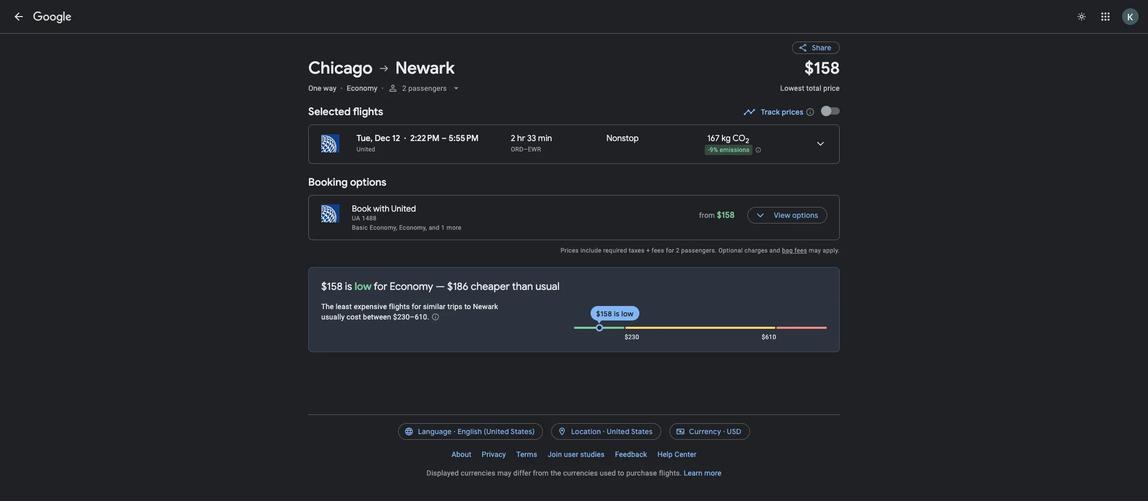 Task type: vqa. For each thing, say whether or not it's contained in the screenshot.
MAP
no



Task type: describe. For each thing, give the bounding box(es) containing it.
co
[[733, 133, 746, 144]]

differ
[[514, 470, 531, 478]]

nonstop
[[607, 133, 639, 144]]

departing flight on tuesday, december 12. leaves o'hare international airport at 2:22 pm on tuesday, december 12 and arrives at newark liberty international airport at 5:55 pm on tuesday, december 12. element
[[357, 133, 479, 144]]

1 vertical spatial to
[[618, 470, 625, 478]]

include
[[581, 247, 602, 254]]

0 horizontal spatial economy
[[347, 84, 378, 92]]

ua
[[352, 215, 360, 222]]

displayed currencies may differ from the currencies used to purchase flights. learn more
[[427, 470, 722, 478]]

help center
[[658, 451, 697, 459]]

2:22 pm – 5:55 pm
[[411, 133, 479, 144]]

9%
[[710, 147, 719, 154]]

167
[[708, 133, 720, 144]]

for inside the least expensive flights for similar trips to newark usually cost between $230–610.
[[412, 303, 421, 311]]

1 vertical spatial more
[[705, 470, 722, 478]]

one way
[[309, 84, 337, 92]]

optional
[[719, 247, 743, 254]]

2 hr 33 min ord – ewr
[[511, 133, 552, 153]]

selected flights
[[309, 105, 383, 118]]

purchase
[[627, 470, 657, 478]]

low for $158 is low for economy — $186 cheaper than usual
[[355, 280, 372, 293]]

0 horizontal spatial may
[[498, 470, 512, 478]]

expensive
[[354, 303, 387, 311]]

$158 for $158 is low for economy — $186 cheaper than usual
[[321, 280, 343, 293]]

low for $158 is low
[[622, 310, 634, 319]]

language
[[418, 427, 452, 437]]

1 currencies from the left
[[461, 470, 496, 478]]

about
[[452, 451, 472, 459]]

2 left passengers.
[[676, 247, 680, 254]]

ewr
[[528, 146, 542, 153]]

privacy link
[[477, 447, 512, 463]]

chicago
[[309, 58, 373, 79]]

feedback link
[[610, 447, 653, 463]]

track prices
[[762, 108, 804, 117]]

join user studies link
[[543, 447, 610, 463]]

currency
[[689, 427, 722, 437]]

flights inside the least expensive flights for similar trips to newark usually cost between $230–610.
[[389, 303, 410, 311]]

1 fees from the left
[[652, 247, 665, 254]]

prices
[[782, 108, 804, 117]]

0 horizontal spatial and
[[429, 224, 440, 232]]

tue, dec 12
[[357, 133, 400, 144]]

terms
[[517, 451, 538, 459]]

0 vertical spatial newark
[[396, 58, 455, 79]]

booking options
[[309, 176, 387, 189]]

bag
[[783, 247, 793, 254]]

price
[[824, 84, 840, 92]]

$158 is low for economy — $186 cheaper than usual
[[321, 280, 560, 293]]

emissions
[[720, 147, 750, 154]]

with
[[373, 204, 390, 214]]

0 horizontal spatial flights
[[353, 105, 383, 118]]

center
[[675, 451, 697, 459]]

bag fees button
[[783, 247, 808, 254]]

book
[[352, 204, 371, 214]]

share button
[[793, 42, 840, 54]]

nonstop flight. element
[[607, 133, 639, 145]]

+
[[647, 247, 650, 254]]

united for united states
[[607, 427, 630, 437]]

dec
[[375, 133, 390, 144]]

main content containing chicago
[[309, 33, 850, 353]]

apply.
[[823, 247, 840, 254]]

view options
[[774, 211, 819, 220]]

cheaper
[[471, 280, 510, 293]]

0 horizontal spatial from
[[533, 470, 549, 478]]

selected
[[309, 105, 351, 118]]

1
[[441, 224, 445, 232]]

cost
[[347, 313, 361, 321]]

join user studies
[[548, 451, 605, 459]]

least
[[336, 303, 352, 311]]

booking
[[309, 176, 348, 189]]

about link
[[447, 447, 477, 463]]

help center link
[[653, 447, 702, 463]]

share
[[812, 43, 832, 52]]

flights.
[[659, 470, 682, 478]]

total duration 2 hr 33 min. element
[[511, 133, 607, 145]]

lowest
[[781, 84, 805, 92]]

$158 is low
[[597, 310, 634, 319]]

help
[[658, 451, 673, 459]]

is for $158 is low
[[614, 310, 620, 319]]

$230
[[625, 334, 640, 341]]

states)
[[511, 427, 535, 437]]

prices
[[561, 247, 579, 254]]

trips
[[448, 303, 463, 311]]

$230–610.
[[393, 313, 430, 321]]

feedback
[[615, 451, 648, 459]]

12
[[392, 133, 400, 144]]

2 inside 167 kg co 2
[[746, 137, 750, 146]]

may inside main content
[[809, 247, 822, 254]]

total
[[807, 84, 822, 92]]

join
[[548, 451, 562, 459]]

prices include required taxes + fees for 2 passengers. optional charges and bag fees may apply.
[[561, 247, 840, 254]]

options for view options
[[793, 211, 819, 220]]

way
[[324, 84, 337, 92]]

go back image
[[12, 10, 25, 23]]

is for $158 is low for economy — $186 cheaper than usual
[[345, 280, 352, 293]]

view
[[774, 211, 791, 220]]



Task type: locate. For each thing, give the bounding box(es) containing it.
for right +
[[666, 247, 675, 254]]

for up $230–610. in the left of the page
[[412, 303, 421, 311]]

fees
[[652, 247, 665, 254], [795, 247, 808, 254]]

-9% emissions
[[708, 147, 750, 154]]

tue,
[[357, 133, 373, 144]]

1 horizontal spatial more
[[705, 470, 722, 478]]

0 horizontal spatial fees
[[652, 247, 665, 254]]

terms link
[[512, 447, 543, 463]]

$158 for $158 is low
[[597, 310, 613, 319]]

1 horizontal spatial from
[[700, 211, 715, 220]]

and left 1
[[429, 224, 440, 232]]

economy, left 1
[[399, 224, 427, 232]]

2 inside 2 hr 33 min ord – ewr
[[511, 133, 516, 144]]

2 fees from the left
[[795, 247, 808, 254]]

(united
[[484, 427, 509, 437]]

0 horizontal spatial options
[[350, 176, 387, 189]]

than
[[512, 280, 533, 293]]

None text field
[[781, 58, 840, 102]]

$610
[[762, 334, 777, 341]]

1 vertical spatial and
[[770, 247, 781, 254]]

$158 for $158 lowest total price
[[805, 58, 840, 79]]

to right used
[[618, 470, 625, 478]]

2 left hr
[[511, 133, 516, 144]]

learn
[[684, 470, 703, 478]]

33
[[527, 133, 536, 144]]

may left differ
[[498, 470, 512, 478]]

united down tue,
[[357, 146, 376, 153]]

used
[[600, 470, 616, 478]]

 image left 2 passengers
[[382, 84, 384, 92]]

flights up $230–610. in the left of the page
[[389, 303, 410, 311]]

to right the trips
[[465, 303, 471, 311]]

fees right bag
[[795, 247, 808, 254]]

main content
[[309, 33, 850, 353]]

2 vertical spatial united
[[607, 427, 630, 437]]

0 vertical spatial united
[[357, 146, 376, 153]]

2 horizontal spatial for
[[666, 247, 675, 254]]

0 horizontal spatial economy,
[[370, 224, 398, 232]]

to inside the least expensive flights for similar trips to newark usually cost between $230–610.
[[465, 303, 471, 311]]

0 vertical spatial flights
[[353, 105, 383, 118]]

one
[[309, 84, 322, 92]]

usually
[[321, 313, 345, 321]]

and left bag
[[770, 247, 781, 254]]

more right learn
[[705, 470, 722, 478]]

1  image from the left
[[341, 84, 343, 92]]

2 passengers
[[403, 84, 447, 92]]

2 economy, from the left
[[399, 224, 427, 232]]

the least expensive flights for similar trips to newark usually cost between $230–610.
[[321, 303, 498, 321]]

2:22 pm
[[411, 133, 440, 144]]

0 horizontal spatial newark
[[396, 58, 455, 79]]

1 horizontal spatial  image
[[382, 84, 384, 92]]

0 horizontal spatial –
[[442, 133, 447, 144]]

0 horizontal spatial united
[[357, 146, 376, 153]]

change appearance image
[[1070, 4, 1095, 29]]

low up $230
[[622, 310, 634, 319]]

2 currencies from the left
[[563, 470, 598, 478]]

0 vertical spatial may
[[809, 247, 822, 254]]

passengers.
[[682, 247, 717, 254]]

0 vertical spatial is
[[345, 280, 352, 293]]

1 horizontal spatial for
[[412, 303, 421, 311]]

1 vertical spatial newark
[[473, 303, 498, 311]]

newark up 2 passengers
[[396, 58, 455, 79]]

1 horizontal spatial flights
[[389, 303, 410, 311]]

– inside 2 hr 33 min ord – ewr
[[524, 146, 528, 153]]

-
[[708, 147, 710, 154]]

english
[[458, 427, 482, 437]]

fees right +
[[652, 247, 665, 254]]

united left states
[[607, 427, 630, 437]]

track
[[762, 108, 780, 117]]

economy
[[347, 84, 378, 92], [390, 280, 433, 293]]

Flight number UA 1488 text field
[[352, 215, 377, 222]]

united
[[357, 146, 376, 153], [391, 204, 416, 214], [607, 427, 630, 437]]

1 vertical spatial options
[[793, 211, 819, 220]]

1 horizontal spatial newark
[[473, 303, 498, 311]]

learn more about tracked prices image
[[806, 108, 815, 117]]

$158 lowest total price
[[781, 58, 840, 92]]

more right 1
[[447, 224, 462, 232]]

0 vertical spatial and
[[429, 224, 440, 232]]

none text field containing $158
[[781, 58, 840, 102]]

book with united ua 1488
[[352, 204, 416, 222]]

1 vertical spatial –
[[524, 146, 528, 153]]

displayed
[[427, 470, 459, 478]]

ord
[[511, 146, 524, 153]]

– right the 2:22 pm text field
[[442, 133, 447, 144]]

currencies down join user studies link
[[563, 470, 598, 478]]

0 horizontal spatial for
[[374, 280, 388, 293]]

options up book
[[350, 176, 387, 189]]

low up expensive
[[355, 280, 372, 293]]

and
[[429, 224, 440, 232], [770, 247, 781, 254]]

kg
[[722, 133, 731, 144]]

flights up tue,
[[353, 105, 383, 118]]

0 horizontal spatial more
[[447, 224, 462, 232]]

1 horizontal spatial –
[[524, 146, 528, 153]]

2 left passengers on the left
[[403, 84, 407, 92]]

158 us dollars element
[[805, 58, 840, 79]]

currencies down the privacy link
[[461, 470, 496, 478]]

2 passengers button
[[384, 76, 466, 101]]

flights
[[353, 105, 383, 118], [389, 303, 410, 311]]

0 vertical spatial more
[[447, 224, 462, 232]]

hr
[[518, 133, 526, 144]]

158 US dollars text field
[[717, 210, 735, 221]]

united up basic economy, economy, and 1 more
[[391, 204, 416, 214]]

to
[[465, 303, 471, 311], [618, 470, 625, 478]]

1488
[[362, 215, 377, 222]]

—
[[436, 280, 445, 293]]

options for booking options
[[350, 176, 387, 189]]

167 kg co 2
[[708, 133, 750, 146]]

studies
[[581, 451, 605, 459]]

2 up the emissions
[[746, 137, 750, 146]]

states
[[631, 427, 653, 437]]

0 vertical spatial options
[[350, 176, 387, 189]]

2 vertical spatial for
[[412, 303, 421, 311]]

from $158
[[700, 210, 735, 221]]

min
[[538, 133, 552, 144]]

1 horizontal spatial and
[[770, 247, 781, 254]]

english (united states)
[[458, 427, 535, 437]]

0 vertical spatial for
[[666, 247, 675, 254]]

location
[[572, 427, 601, 437]]

0 vertical spatial –
[[442, 133, 447, 144]]

low
[[355, 280, 372, 293], [622, 310, 634, 319]]

the
[[551, 470, 562, 478]]

5:55 pm
[[449, 133, 479, 144]]

taxes
[[629, 247, 645, 254]]

from left the
[[533, 470, 549, 478]]

$158
[[805, 58, 840, 79], [717, 210, 735, 221], [321, 280, 343, 293], [597, 310, 613, 319]]

1 horizontal spatial economy,
[[399, 224, 427, 232]]

$186
[[448, 280, 469, 293]]

1 horizontal spatial united
[[391, 204, 416, 214]]

for
[[666, 247, 675, 254], [374, 280, 388, 293], [412, 303, 421, 311]]

0 horizontal spatial currencies
[[461, 470, 496, 478]]

0 horizontal spatial to
[[465, 303, 471, 311]]

between
[[363, 313, 391, 321]]

newark inside the least expensive flights for similar trips to newark usually cost between $230–610.
[[473, 303, 498, 311]]

0 vertical spatial low
[[355, 280, 372, 293]]

basic economy, economy, and 1 more
[[352, 224, 462, 232]]

united for united
[[357, 146, 376, 153]]

1 vertical spatial for
[[374, 280, 388, 293]]

2 inside popup button
[[403, 84, 407, 92]]

1 horizontal spatial may
[[809, 247, 822, 254]]

$158 inside $158 lowest total price
[[805, 58, 840, 79]]

0 vertical spatial from
[[700, 211, 715, 220]]

Chicago to Newark text field
[[309, 58, 768, 79]]

0 vertical spatial to
[[465, 303, 471, 311]]

1 horizontal spatial to
[[618, 470, 625, 478]]

view options button
[[748, 203, 827, 228]]

options inside "dropdown button"
[[793, 211, 819, 220]]

1 horizontal spatial fees
[[795, 247, 808, 254]]

2  image from the left
[[382, 84, 384, 92]]

0 horizontal spatial  image
[[341, 84, 343, 92]]

newark down cheaper
[[473, 303, 498, 311]]

1 vertical spatial low
[[622, 310, 634, 319]]

1 vertical spatial flights
[[389, 303, 410, 311]]

1 vertical spatial may
[[498, 470, 512, 478]]

0 horizontal spatial low
[[355, 280, 372, 293]]

user
[[564, 451, 579, 459]]

may left apply.
[[809, 247, 822, 254]]

newark
[[396, 58, 455, 79], [473, 303, 498, 311]]

1 horizontal spatial low
[[622, 310, 634, 319]]

 image right way
[[341, 84, 343, 92]]

1 economy, from the left
[[370, 224, 398, 232]]

similar
[[423, 303, 446, 311]]

usd
[[727, 427, 742, 437]]

1 vertical spatial from
[[533, 470, 549, 478]]

currencies
[[461, 470, 496, 478], [563, 470, 598, 478]]

from left $158 text box
[[700, 211, 715, 220]]

options
[[350, 176, 387, 189], [793, 211, 819, 220]]

learn more link
[[684, 470, 722, 478]]

 image
[[341, 84, 343, 92], [382, 84, 384, 92]]

1 vertical spatial is
[[614, 310, 620, 319]]

united inside book with united ua 1488
[[391, 204, 416, 214]]

1 horizontal spatial is
[[614, 310, 620, 319]]

1 horizontal spatial options
[[793, 211, 819, 220]]

united states
[[607, 427, 653, 437]]

– down hr
[[524, 146, 528, 153]]

loading results progress bar
[[0, 33, 1149, 35]]

0 horizontal spatial is
[[345, 280, 352, 293]]

1 horizontal spatial currencies
[[563, 470, 598, 478]]

0 vertical spatial economy
[[347, 84, 378, 92]]

economy, down book with united ua 1488
[[370, 224, 398, 232]]

passengers
[[409, 84, 447, 92]]

Departure time: 2:22 PM. text field
[[411, 133, 440, 144]]

1 vertical spatial economy
[[390, 280, 433, 293]]

economy up the least expensive flights for similar trips to newark usually cost between $230–610.
[[390, 280, 433, 293]]

2 horizontal spatial united
[[607, 427, 630, 437]]

1 horizontal spatial economy
[[390, 280, 433, 293]]

Arrival time: 5:55 PM. text field
[[449, 133, 479, 144]]

flight details. departing flight on tuesday, december 12. leaves o'hare international airport at 2:22 pm on tuesday, december 12 and arrives at newark liberty international airport at 5:55 pm on tuesday, december 12. image
[[809, 131, 834, 156]]

privacy
[[482, 451, 506, 459]]

charges
[[745, 247, 768, 254]]

for up expensive
[[374, 280, 388, 293]]

economy up selected flights
[[347, 84, 378, 92]]

from inside from $158
[[700, 211, 715, 220]]

learn more about price insights image
[[431, 313, 440, 322]]

options right view
[[793, 211, 819, 220]]

1 vertical spatial united
[[391, 204, 416, 214]]

more inside main content
[[447, 224, 462, 232]]



